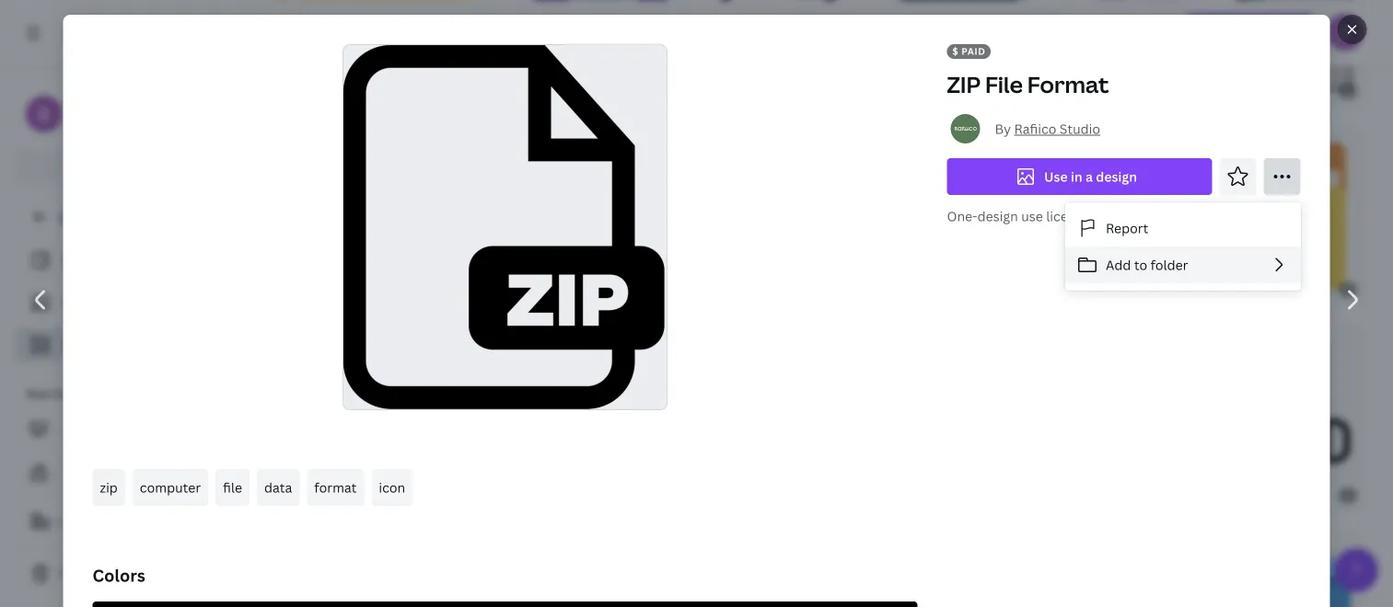 Task type: describe. For each thing, give the bounding box(es) containing it.
$ for right 'file folder icon'
[[1345, 284, 1351, 296]]

zip
[[100, 479, 118, 497]]

you
[[121, 420, 144, 438]]

by
[[995, 120, 1011, 138]]

data link
[[257, 470, 300, 506]]

zip
[[947, 70, 981, 99]]

zip file format
[[947, 70, 1109, 99]]

floppy disk icon image
[[896, 0, 1025, 91]]

creators you follow link
[[15, 411, 239, 448]]

1 vertical spatial design
[[978, 208, 1018, 225]]

format
[[314, 479, 357, 497]]

computer link
[[132, 470, 208, 506]]

pdf file icon image
[[269, 548, 425, 608]]

templates
[[105, 465, 169, 482]]

photos link
[[26, 285, 228, 320]]

$ for floppy disk icon
[[1019, 85, 1026, 97]]

back to home
[[59, 209, 145, 226]]

file
[[223, 479, 242, 497]]

use
[[1021, 208, 1043, 225]]

add to folder button
[[1065, 247, 1301, 284]]

create
[[59, 513, 100, 531]]

your
[[26, 386, 50, 401]]

icons
[[63, 337, 96, 354]]

creators
[[64, 420, 118, 438]]

file link
[[216, 470, 250, 506]]

format link
[[307, 470, 364, 506]]

rafiico studio link
[[1014, 120, 1100, 138]]

report
[[1106, 219, 1149, 237]]

creators you follow
[[64, 420, 188, 438]]

all
[[63, 252, 79, 269]]

paid
[[961, 45, 986, 58]]

0 vertical spatial a
[[1086, 168, 1093, 186]]

colors
[[93, 565, 145, 587]]

rafiico
[[1014, 120, 1056, 138]]

format
[[1027, 70, 1109, 99]]

psd file icon image
[[659, 548, 796, 608]]

html file icon image
[[475, 548, 611, 608]]

file
[[985, 70, 1023, 99]]

indesign icon image
[[1208, 342, 1350, 496]]

0 horizontal spatial zip file format image
[[343, 45, 667, 410]]

binders folder image
[[554, 143, 701, 290]]

use
[[1044, 168, 1068, 186]]

data
[[264, 479, 292, 497]]

psd file image
[[844, 548, 987, 608]]

follow
[[147, 420, 188, 438]]



Task type: vqa. For each thing, say whether or not it's contained in the screenshot.
the looks
no



Task type: locate. For each thing, give the bounding box(es) containing it.
1 horizontal spatial a
[[1086, 168, 1093, 186]]

0 horizontal spatial file folder icon image
[[548, 342, 740, 496]]

trash
[[59, 566, 93, 583]]

0 horizontal spatial design
[[978, 208, 1018, 225]]

top level navigation element
[[162, 15, 740, 52]]

one-design use license
[[947, 208, 1090, 225]]

add to folder
[[1106, 256, 1188, 274]]

icon
[[379, 479, 405, 497]]

all templates
[[63, 252, 145, 269]]

1 vertical spatial to
[[1134, 256, 1147, 274]]

to for add
[[1134, 256, 1147, 274]]

create a team button
[[15, 504, 239, 541]]

create a team
[[59, 513, 145, 531]]

0 vertical spatial design
[[1096, 168, 1137, 186]]

to for back
[[92, 209, 105, 226]]

to inside button
[[1134, 256, 1147, 274]]

report button
[[1065, 210, 1301, 247]]

a
[[1086, 168, 1093, 186], [103, 513, 111, 531]]

use in a design
[[1044, 168, 1137, 186]]

design inside button
[[1096, 168, 1137, 186]]

one-
[[947, 208, 978, 225]]

open file icon image
[[274, 342, 487, 496]]

$
[[953, 45, 959, 58], [668, 85, 674, 97], [1019, 85, 1026, 97], [1345, 85, 1351, 97], [1113, 284, 1119, 296], [1345, 284, 1351, 296], [1345, 490, 1351, 502]]

back
[[59, 209, 89, 226]]

$ for mp3 file icon
[[668, 85, 674, 97]]

a left team
[[103, 513, 111, 531]]

design
[[1096, 168, 1137, 186], [978, 208, 1018, 225]]

0 horizontal spatial to
[[92, 209, 105, 226]]

brand
[[64, 465, 102, 482]]

design left use
[[978, 208, 1018, 225]]

computer
[[140, 479, 201, 497]]

icon link
[[371, 470, 413, 506]]

zip link
[[93, 470, 125, 506]]

folder file yellow document info icon. vector graphic image
[[276, 143, 495, 290]]

design right in
[[1096, 168, 1137, 186]]

None search field
[[784, 15, 1061, 52]]

team
[[114, 513, 145, 531]]

isolated piece of paper design image
[[1236, 0, 1352, 91]]

1 horizontal spatial zip file format image
[[722, 0, 847, 91]]

photos
[[63, 294, 107, 312]]

studio
[[1060, 120, 1100, 138]]

templates
[[82, 252, 145, 269]]

back to home link
[[15, 199, 239, 236]]

brand templates
[[64, 465, 169, 482]]

by rafiico studio
[[995, 120, 1100, 138]]

in
[[1071, 168, 1083, 186]]

1 horizontal spatial to
[[1134, 256, 1147, 274]]

2 horizontal spatial file folder icon image
[[1171, 143, 1346, 290]]

to right back
[[92, 209, 105, 226]]

content
[[53, 386, 97, 401]]

a right in
[[1086, 168, 1093, 186]]

to right add
[[1134, 256, 1147, 274]]

$ for isolated piece of paper design 'image'
[[1345, 85, 1351, 97]]

license
[[1046, 208, 1090, 225]]

$ for the csv icon
[[1113, 284, 1119, 296]]

$ paid
[[953, 45, 986, 58]]

folder
[[1151, 256, 1188, 274]]

1 horizontal spatial design
[[1096, 168, 1137, 186]]

1 vertical spatial a
[[103, 513, 111, 531]]

zip file format image
[[722, 0, 847, 91], [343, 45, 667, 410]]

your content
[[26, 386, 97, 401]]

use in a design button
[[947, 158, 1212, 195]]

1 horizontal spatial file folder icon image
[[757, 143, 948, 290]]

$ for indesign icon
[[1345, 490, 1351, 502]]

all templates link
[[26, 243, 228, 278]]

doc file format image
[[1073, 0, 1190, 91]]

csv icon image
[[1001, 143, 1120, 290]]

home
[[108, 209, 145, 226]]

0 vertical spatial to
[[92, 209, 105, 226]]

to
[[92, 209, 105, 226], [1134, 256, 1147, 274]]

file folder icon image
[[757, 143, 948, 290], [1171, 143, 1346, 290], [548, 342, 740, 496]]

trash link
[[15, 556, 239, 593]]

brand templates link
[[15, 455, 239, 492]]

add
[[1106, 256, 1131, 274]]

css file icon image
[[1215, 548, 1351, 608]]

mp3 file icon image
[[530, 0, 672, 91]]

0 horizontal spatial a
[[103, 513, 111, 531]]

zip folder image
[[275, 0, 472, 91]]



